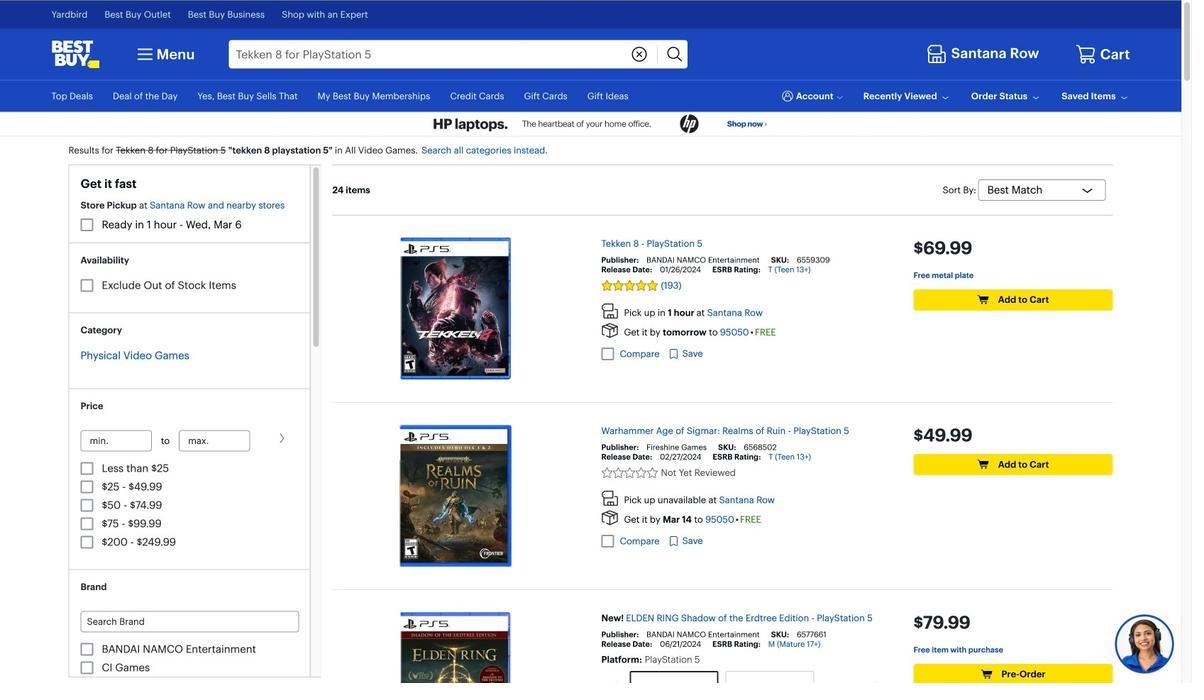 Task type: locate. For each thing, give the bounding box(es) containing it.
BANDAI NAMCO Entertainment checkbox
[[81, 644, 93, 656]]

Exclude Out of Stock Items checkbox
[[81, 280, 93, 292]]

Ready in 1 hour - Wed, Mar 6 checkbox
[[81, 219, 93, 231]]

best buy help human beacon image
[[1115, 615, 1175, 675]]

CI Games checkbox
[[81, 662, 93, 675]]

None checkbox
[[602, 348, 615, 361]]

elden ring shadow of the erdtree edition - playstation 5 - front_zoom image
[[401, 613, 511, 684]]

$75 - $99.99 checkbox
[[81, 518, 93, 531]]

None checkbox
[[602, 535, 615, 548]]

$25 - $49.99 checkbox
[[81, 481, 93, 494]]

Less than $25 checkbox
[[81, 463, 93, 475]]

advertisement element
[[247, 113, 935, 136]]

List is populated as you type. Navigate forward to read and select from the list text field
[[81, 612, 299, 633]]



Task type: vqa. For each thing, say whether or not it's contained in the screenshot.
the topmost PlayStation
no



Task type: describe. For each thing, give the bounding box(es) containing it.
menu image
[[134, 43, 157, 66]]

utility element
[[51, 81, 1131, 112]]

tekken 8 - playstation 5 - front_zoom image
[[401, 238, 511, 380]]

bestbuy.com image
[[51, 40, 100, 69]]

apply price range image
[[277, 433, 288, 444]]

Type to search. Navigate forward to hear suggestions text field
[[229, 40, 628, 69]]

$50 - $74.99 checkbox
[[81, 499, 93, 512]]

Maximum Price text field
[[179, 431, 250, 452]]

$200 - $249.99 checkbox
[[81, 536, 93, 549]]

warhammer age of sigmar: realms of ruin - playstation 5 - front_zoom image
[[400, 425, 512, 567]]

Minimum Price text field
[[81, 431, 152, 452]]

cart icon image
[[1076, 44, 1097, 65]]



